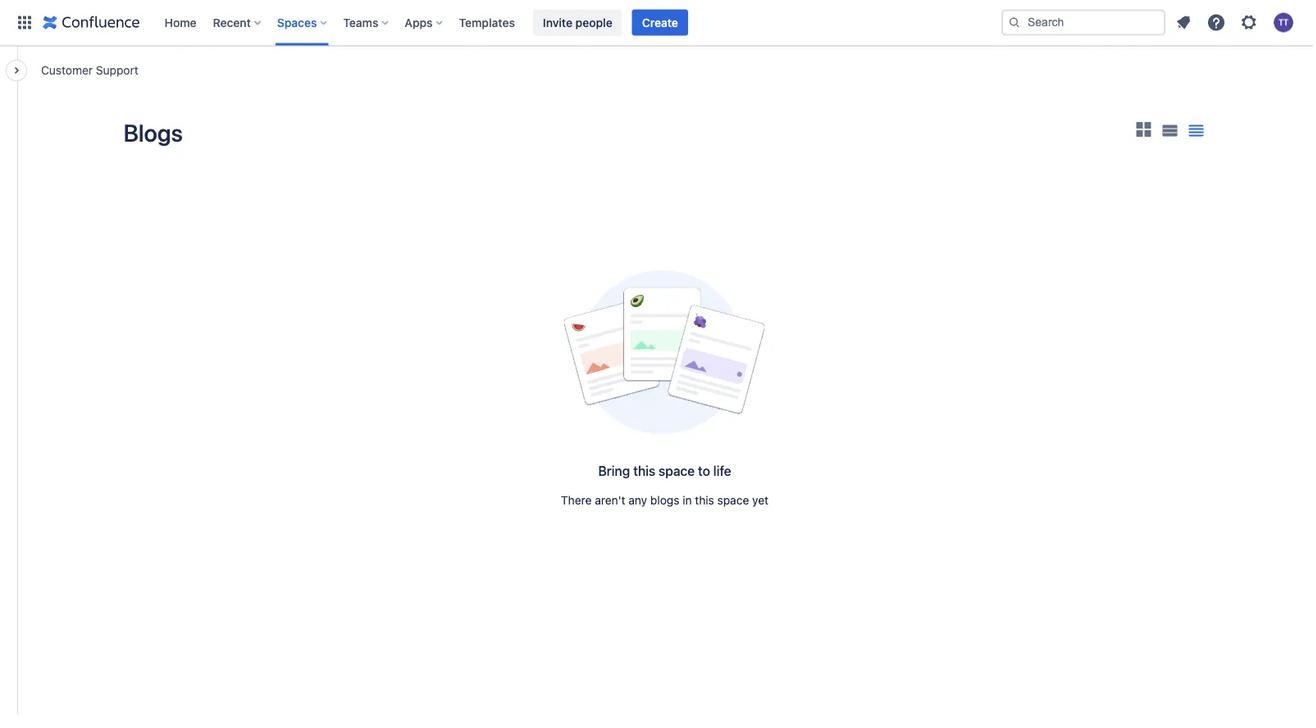 Task type: vqa. For each thing, say whether or not it's contained in the screenshot.
Templates
yes



Task type: locate. For each thing, give the bounding box(es) containing it.
this
[[633, 464, 655, 479], [695, 494, 714, 508]]

space left to
[[659, 464, 695, 479]]

0 horizontal spatial this
[[633, 464, 655, 479]]

1 vertical spatial this
[[695, 494, 714, 508]]

apps
[[405, 16, 433, 29]]

recent
[[213, 16, 251, 29]]

space
[[659, 464, 695, 479], [717, 494, 749, 508]]

your profile and preferences image
[[1274, 13, 1293, 32]]

banner
[[0, 0, 1313, 46]]

search image
[[1008, 16, 1021, 29]]

home
[[164, 16, 196, 29]]

compact list image
[[1186, 121, 1206, 141]]

Search field
[[1001, 9, 1165, 36]]

banner containing home
[[0, 0, 1313, 46]]

expand sidebar image
[[0, 54, 36, 87]]

notification icon image
[[1174, 13, 1193, 32]]

confluence image
[[43, 13, 140, 32], [43, 13, 140, 32]]

1 horizontal spatial space
[[717, 494, 749, 508]]

blogs
[[123, 119, 183, 147]]

there aren't any blogs in this space yet
[[561, 494, 769, 508]]

customer support link
[[41, 62, 138, 78]]

create
[[642, 16, 678, 29]]

this up any
[[633, 464, 655, 479]]

0 vertical spatial this
[[633, 464, 655, 479]]

templates link
[[454, 9, 520, 36]]

invite people
[[543, 16, 612, 29]]

0 horizontal spatial space
[[659, 464, 695, 479]]

life
[[713, 464, 731, 479]]

recent button
[[208, 9, 267, 36]]

1 vertical spatial space
[[717, 494, 749, 508]]

support
[[96, 63, 138, 77]]

0 vertical spatial space
[[659, 464, 695, 479]]

this right in
[[695, 494, 714, 508]]

space left yet
[[717, 494, 749, 508]]

invite
[[543, 16, 572, 29]]



Task type: describe. For each thing, give the bounding box(es) containing it.
1 horizontal spatial this
[[695, 494, 714, 508]]

spaces button
[[272, 9, 333, 36]]

bring
[[598, 464, 630, 479]]

teams
[[343, 16, 378, 29]]

apps button
[[400, 9, 449, 36]]

spaces
[[277, 16, 317, 29]]

global element
[[10, 0, 998, 46]]

bring this space to life
[[598, 464, 731, 479]]

create link
[[632, 9, 688, 36]]

to
[[698, 464, 710, 479]]

invite people button
[[533, 9, 622, 36]]

list image
[[1162, 125, 1178, 136]]

customer
[[41, 63, 93, 77]]

blogs
[[650, 494, 679, 508]]

appswitcher icon image
[[15, 13, 34, 32]]

help icon image
[[1206, 13, 1226, 32]]

yet
[[752, 494, 769, 508]]

teams button
[[338, 9, 395, 36]]

aren't
[[595, 494, 625, 508]]

customer support
[[41, 63, 138, 77]]

home link
[[160, 9, 201, 36]]

cards image
[[1134, 120, 1154, 139]]

settings icon image
[[1239, 13, 1259, 32]]

people
[[575, 16, 612, 29]]

there
[[561, 494, 592, 508]]

any
[[629, 494, 647, 508]]

templates
[[459, 16, 515, 29]]

in
[[683, 494, 692, 508]]



